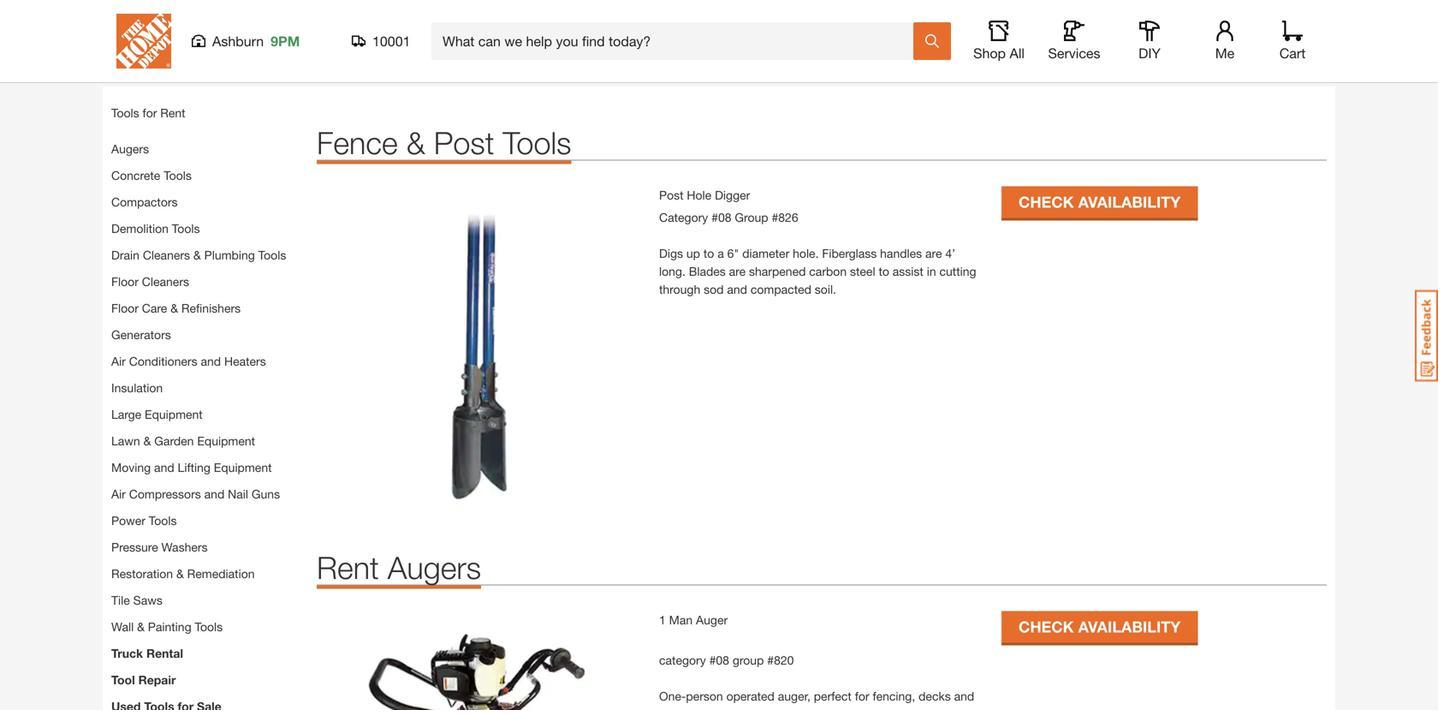 Task type: locate. For each thing, give the bounding box(es) containing it.
shop all
[[974, 45, 1025, 61]]

1 vertical spatial rent
[[317, 549, 379, 585]]

compressors
[[129, 487, 201, 501]]

and right the sod at top
[[727, 282, 748, 296]]

shop
[[974, 45, 1006, 61]]

0 horizontal spatial augers
[[111, 142, 149, 156]]

perfect
[[814, 689, 852, 703]]

lawn & garden equipment
[[111, 434, 255, 448]]

2 availability from the top
[[1079, 617, 1181, 636]]

0 vertical spatial rental
[[199, 3, 238, 19]]

demolition tools
[[111, 221, 203, 236]]

floor down the drain
[[111, 275, 139, 289]]

tool rental
[[170, 3, 238, 19]]

1 vertical spatial floor
[[111, 301, 139, 315]]

group
[[733, 653, 764, 667]]

cleaners for drain
[[143, 248, 190, 262]]

power
[[111, 513, 146, 528]]

0 horizontal spatial post
[[434, 124, 495, 161]]

2 check availability link from the top
[[1002, 611, 1198, 643]]

1 vertical spatial check
[[1019, 617, 1075, 636]]

1 vertical spatial are
[[729, 264, 746, 278]]

1 vertical spatial air
[[111, 487, 126, 501]]

#08 down digger
[[712, 210, 732, 224]]

1 man auger
[[659, 613, 728, 627]]

and right decks
[[955, 689, 975, 703]]

0 horizontal spatial tool
[[111, 673, 135, 687]]

floor for floor care & refinishers
[[111, 301, 139, 315]]

auger right man
[[696, 613, 728, 627]]

1 horizontal spatial post
[[659, 188, 684, 202]]

through
[[659, 282, 701, 296]]

tool up auger rental
[[170, 3, 195, 19]]

one-person operated auger, perfect for fencing, decks and landscaping applications. designed to dig up to an 8
[[659, 689, 975, 710]]

0 vertical spatial up
[[687, 246, 701, 260]]

drain cleaners & plumbing tool link
[[111, 248, 280, 262]]

0 vertical spatial auger
[[111, 42, 177, 72]]

0 horizontal spatial are
[[729, 264, 746, 278]]

air
[[111, 354, 126, 368], [111, 487, 126, 501]]

handles
[[881, 246, 923, 260]]

#826
[[772, 210, 799, 224]]

tool right plumbing
[[258, 248, 280, 262]]

equipment up "lifting"
[[197, 434, 255, 448]]

and up the compressors
[[154, 460, 174, 474]]

2 vertical spatial equipment
[[214, 460, 272, 474]]

for up dig
[[855, 689, 870, 703]]

shop all button
[[972, 21, 1027, 62]]

0 vertical spatial check availability
[[1019, 193, 1181, 211]]

availability for digs up to a 6" diameter hole. fiberglass handles are 4' long. blades are sharpened carbon steel to assist in cutting through sod and compacted soil.
[[1079, 193, 1181, 211]]

cart
[[1280, 45, 1306, 61]]

equipment for lifting
[[214, 460, 272, 474]]

0 horizontal spatial up
[[687, 246, 701, 260]]

category
[[659, 210, 709, 224]]

0 horizontal spatial auger
[[111, 42, 177, 72]]

cleaners down demolition tools
[[143, 248, 190, 262]]

moving and lifting equipment
[[111, 460, 272, 474]]

sod
[[704, 282, 724, 296]]

to
[[704, 246, 715, 260], [879, 264, 890, 278], [853, 707, 864, 710], [904, 707, 915, 710]]

up down fencing,
[[887, 707, 901, 710]]

and inside digs up to a 6" diameter hole. fiberglass handles are 4' long. blades are sharpened carbon steel to assist in cutting through sod and compacted soil.
[[727, 282, 748, 296]]

check
[[1019, 193, 1075, 211], [1019, 617, 1075, 636]]

1 man auger image
[[317, 611, 642, 710]]

concrete tools link
[[111, 168, 192, 182]]

lifting
[[178, 460, 211, 474]]

1 check availability link from the top
[[1002, 186, 1198, 218]]

1 floor from the top
[[111, 275, 139, 289]]

home
[[111, 3, 148, 19]]

landscaping
[[659, 707, 725, 710]]

floor care & refinishers link
[[111, 301, 241, 315]]

auger rental
[[111, 42, 254, 72]]

0 vertical spatial for
[[143, 106, 157, 120]]

1 vertical spatial post
[[659, 188, 684, 202]]

1 check availability from the top
[[1019, 193, 1181, 211]]

1 vertical spatial auger
[[696, 613, 728, 627]]

#08 left the group
[[710, 653, 730, 667]]

rental down wall & painting tools
[[146, 646, 183, 660]]

0 vertical spatial check
[[1019, 193, 1075, 211]]

and left the heaters
[[201, 354, 221, 368]]

1 vertical spatial up
[[887, 707, 901, 710]]

up right digs in the left top of the page
[[687, 246, 701, 260]]

10001
[[373, 33, 411, 49]]

are left 4'
[[926, 246, 943, 260]]

& right wall
[[137, 620, 145, 634]]

equipment for garden
[[197, 434, 255, 448]]

1 vertical spatial #08
[[710, 653, 730, 667]]

2 vertical spatial tool
[[111, 673, 135, 687]]

up
[[687, 246, 701, 260], [887, 707, 901, 710]]

1 vertical spatial equipment
[[197, 434, 255, 448]]

power tools link
[[111, 513, 177, 528]]

me
[[1216, 45, 1235, 61]]

air for air compressors and nail guns
[[111, 487, 126, 501]]

power tools
[[111, 513, 177, 528]]

#08 for group
[[710, 653, 730, 667]]

tool for tool repair
[[111, 673, 135, 687]]

1 horizontal spatial augers
[[388, 549, 481, 585]]

2 floor from the top
[[111, 301, 139, 315]]

#08 for group
[[712, 210, 732, 224]]

& right lawn
[[144, 434, 151, 448]]

2 check availability from the top
[[1019, 617, 1181, 636]]

in
[[927, 264, 937, 278]]

1 horizontal spatial tool
[[170, 3, 195, 19]]

designed
[[799, 707, 850, 710]]

auger down home
[[111, 42, 177, 72]]

availability
[[1079, 193, 1181, 211], [1079, 617, 1181, 636]]

blades
[[689, 264, 726, 278]]

air up power
[[111, 487, 126, 501]]

0 vertical spatial floor
[[111, 275, 139, 289]]

rental down tool rental 'link'
[[184, 42, 254, 72]]

refinishers
[[182, 301, 241, 315]]

rental for truck rental
[[146, 646, 183, 660]]

compactors link
[[111, 195, 178, 209]]

tool down the truck at left bottom
[[111, 673, 135, 687]]

one-
[[659, 689, 686, 703]]

floor left care
[[111, 301, 139, 315]]

nail
[[228, 487, 248, 501]]

augers link
[[111, 142, 149, 156]]

floor
[[111, 275, 139, 289], [111, 301, 139, 315]]

equipment up garden
[[145, 407, 203, 421]]

& down washers
[[176, 567, 184, 581]]

2 vertical spatial rental
[[146, 646, 183, 660]]

digs up to a 6" diameter hole. fiberglass handles are 4' long. blades are sharpened carbon steel to assist in cutting through sod and compacted soil.
[[659, 246, 977, 296]]

0 vertical spatial are
[[926, 246, 943, 260]]

equipment
[[145, 407, 203, 421], [197, 434, 255, 448], [214, 460, 272, 474]]

0 vertical spatial cleaners
[[143, 248, 190, 262]]

air up insulation
[[111, 354, 126, 368]]

cleaners
[[143, 248, 190, 262], [142, 275, 189, 289]]

0 vertical spatial post
[[434, 124, 495, 161]]

0 vertical spatial rent
[[160, 106, 186, 120]]

diy
[[1139, 45, 1161, 61]]

conditioners
[[129, 354, 198, 368]]

1 horizontal spatial up
[[887, 707, 901, 710]]

for up augers link
[[143, 106, 157, 120]]

check availability for one-person operated auger, perfect for fencing, decks and landscaping applications. designed to dig up to an 8
[[1019, 617, 1181, 636]]

2 horizontal spatial tool
[[258, 248, 280, 262]]

0 horizontal spatial for
[[143, 106, 157, 120]]

1 vertical spatial check availability link
[[1002, 611, 1198, 643]]

1 vertical spatial for
[[855, 689, 870, 703]]

1 vertical spatial availability
[[1079, 617, 1181, 636]]

0 horizontal spatial rent
[[160, 106, 186, 120]]

0 vertical spatial #08
[[712, 210, 732, 224]]

& right fence
[[407, 124, 425, 161]]

0 vertical spatial check availability link
[[1002, 186, 1198, 218]]

operated
[[727, 689, 775, 703]]

1 horizontal spatial are
[[926, 246, 943, 260]]

restoration
[[111, 567, 173, 581]]

1 vertical spatial cleaners
[[142, 275, 189, 289]]

large
[[111, 407, 141, 421]]

rent augers
[[317, 549, 481, 585]]

compactors
[[111, 195, 178, 209]]

a
[[718, 246, 724, 260]]

tool repair link
[[111, 673, 176, 687]]

long.
[[659, 264, 686, 278]]

1 vertical spatial augers
[[388, 549, 481, 585]]

check availability for digs up to a 6" diameter hole. fiberglass handles are 4' long. blades are sharpened carbon steel to assist in cutting through sod and compacted soil.
[[1019, 193, 1181, 211]]

are down the 6"
[[729, 264, 746, 278]]

equipment up "nail" at the bottom left
[[214, 460, 272, 474]]

cleaners for floor
[[142, 275, 189, 289]]

hole
[[687, 188, 712, 202]]

0 vertical spatial air
[[111, 354, 126, 368]]

the home depot logo image
[[116, 14, 171, 69]]

& left plumbing
[[193, 248, 201, 262]]

1 check from the top
[[1019, 193, 1075, 211]]

1 vertical spatial rental
[[184, 42, 254, 72]]

insulation
[[111, 381, 163, 395]]

& for garden
[[144, 434, 151, 448]]

rental up ashburn
[[199, 3, 238, 19]]

soil.
[[815, 282, 837, 296]]

1 horizontal spatial for
[[855, 689, 870, 703]]

truck rental link
[[111, 646, 183, 660]]

1 availability from the top
[[1079, 193, 1181, 211]]

cleaners up floor care & refinishers link
[[142, 275, 189, 289]]

floor care & refinishers
[[111, 301, 241, 315]]

tools
[[111, 106, 139, 120], [503, 124, 572, 161], [164, 168, 192, 182], [172, 221, 200, 236], [149, 513, 177, 528], [195, 620, 223, 634]]

0 vertical spatial availability
[[1079, 193, 1181, 211]]

1 air from the top
[[111, 354, 126, 368]]

check availability
[[1019, 193, 1181, 211], [1019, 617, 1181, 636]]

1 horizontal spatial auger
[[696, 613, 728, 627]]

0 vertical spatial augers
[[111, 142, 149, 156]]

2 check from the top
[[1019, 617, 1075, 636]]

2 air from the top
[[111, 487, 126, 501]]

to left dig
[[853, 707, 864, 710]]

floor cleaners link
[[111, 275, 189, 289]]

0 vertical spatial tool
[[170, 3, 195, 19]]

and left "nail" at the bottom left
[[204, 487, 225, 501]]

rent
[[160, 106, 186, 120], [317, 549, 379, 585]]

1 vertical spatial check availability
[[1019, 617, 1181, 636]]



Task type: vqa. For each thing, say whether or not it's contained in the screenshot.
the top THE EQUIPMENT
yes



Task type: describe. For each thing, give the bounding box(es) containing it.
check availability link for digs up to a 6" diameter hole. fiberglass handles are 4' long. blades are sharpened carbon steel to assist in cutting through sod and compacted soil.
[[1002, 186, 1198, 218]]

air compressors and nail guns
[[111, 487, 280, 501]]

saws
[[133, 593, 163, 607]]

concrete tools
[[111, 168, 192, 182]]

feedback link image
[[1416, 289, 1439, 382]]

sharpened
[[749, 264, 806, 278]]

check for one-person operated auger, perfect for fencing, decks and landscaping applications. designed to dig up to an 8
[[1019, 617, 1075, 636]]

lawn
[[111, 434, 140, 448]]

demolition tools link
[[111, 221, 203, 236]]

tile
[[111, 593, 130, 607]]

person
[[686, 689, 723, 703]]

insulation link
[[111, 381, 163, 395]]

for inside one-person operated auger, perfect for fencing, decks and landscaping applications. designed to dig up to an 8
[[855, 689, 870, 703]]

truck
[[111, 646, 143, 660]]

cart link
[[1274, 21, 1312, 62]]

What can we help you find today? search field
[[443, 23, 913, 59]]

demolition
[[111, 221, 169, 236]]

9pm
[[271, 33, 300, 49]]

& for painting
[[137, 620, 145, 634]]

repair
[[138, 673, 176, 687]]

& right care
[[171, 301, 178, 315]]

large equipment link
[[111, 407, 203, 421]]

steel
[[850, 264, 876, 278]]

an
[[918, 707, 932, 710]]

home link
[[111, 3, 148, 19]]

ashburn
[[212, 33, 264, 49]]

garden
[[154, 434, 194, 448]]

category #08 group #826
[[659, 210, 799, 224]]

diameter
[[743, 246, 790, 260]]

moving
[[111, 460, 151, 474]]

to right steel
[[879, 264, 890, 278]]

concrete
[[111, 168, 160, 182]]

up inside one-person operated auger, perfect for fencing, decks and landscaping applications. designed to dig up to an 8
[[887, 707, 901, 710]]

1 vertical spatial tool
[[258, 248, 280, 262]]

floor cleaners
[[111, 275, 189, 289]]

painting
[[148, 620, 192, 634]]

0 vertical spatial equipment
[[145, 407, 203, 421]]

and inside one-person operated auger, perfect for fencing, decks and landscaping applications. designed to dig up to an 8
[[955, 689, 975, 703]]

guns
[[252, 487, 280, 501]]

tool for tool rental
[[170, 3, 195, 19]]

6"
[[728, 246, 739, 260]]

tool repair
[[111, 673, 176, 687]]

rental for auger rental
[[184, 42, 254, 72]]

floor for floor cleaners
[[111, 275, 139, 289]]

1 horizontal spatial rent
[[317, 549, 379, 585]]

hole.
[[793, 246, 819, 260]]

carbon
[[810, 264, 847, 278]]

to left an at the bottom right of page
[[904, 707, 915, 710]]

post hole digger image
[[317, 186, 642, 512]]

tools for rent
[[111, 106, 186, 120]]

post hole digger
[[659, 188, 751, 202]]

s
[[280, 248, 286, 262]]

wall & painting tools
[[111, 620, 223, 634]]

fence
[[317, 124, 398, 161]]

compacted
[[751, 282, 812, 296]]

wall & painting tools link
[[111, 620, 223, 634]]

#820
[[768, 653, 794, 667]]

air conditioners and heaters
[[111, 354, 266, 368]]

cutting
[[940, 264, 977, 278]]

category
[[659, 653, 706, 667]]

drain cleaners & plumbing tool s
[[111, 248, 290, 262]]

services
[[1049, 45, 1101, 61]]

digger
[[715, 188, 751, 202]]

up inside digs up to a 6" diameter hole. fiberglass handles are 4' long. blades are sharpened carbon steel to assist in cutting through sod and compacted soil.
[[687, 246, 701, 260]]

pressure washers link
[[111, 540, 208, 554]]

air conditioners and heaters link
[[111, 354, 266, 368]]

air for air conditioners and heaters
[[111, 354, 126, 368]]

care
[[142, 301, 167, 315]]

generators link
[[111, 328, 171, 342]]

1
[[659, 613, 666, 627]]

check for digs up to a 6" diameter hole. fiberglass handles are 4' long. blades are sharpened carbon steel to assist in cutting through sod and compacted soil.
[[1019, 193, 1075, 211]]

dig
[[867, 707, 884, 710]]

restoration & remediation
[[111, 567, 255, 581]]

heaters
[[224, 354, 266, 368]]

& for post
[[407, 124, 425, 161]]

washers
[[162, 540, 208, 554]]

availability for one-person operated auger, perfect for fencing, decks and landscaping applications. designed to dig up to an 8
[[1079, 617, 1181, 636]]

rental for tool rental
[[199, 3, 238, 19]]

tile saws
[[111, 593, 163, 607]]

tile saws link
[[111, 593, 163, 607]]

decks
[[919, 689, 951, 703]]

plumbing
[[204, 248, 255, 262]]

wall
[[111, 620, 134, 634]]

air compressors and nail guns link
[[111, 487, 280, 501]]

to left a
[[704, 246, 715, 260]]

4'
[[946, 246, 956, 260]]

& for remediation
[[176, 567, 184, 581]]

fiberglass
[[823, 246, 877, 260]]

10001 button
[[352, 33, 411, 50]]

category #08 group #820
[[659, 653, 794, 667]]

restoration & remediation link
[[111, 567, 255, 581]]

check availability link for one-person operated auger, perfect for fencing, decks and landscaping applications. designed to dig up to an 8
[[1002, 611, 1198, 643]]

large equipment
[[111, 407, 203, 421]]

me button
[[1198, 21, 1253, 62]]

auger,
[[778, 689, 811, 703]]

services button
[[1047, 21, 1102, 62]]



